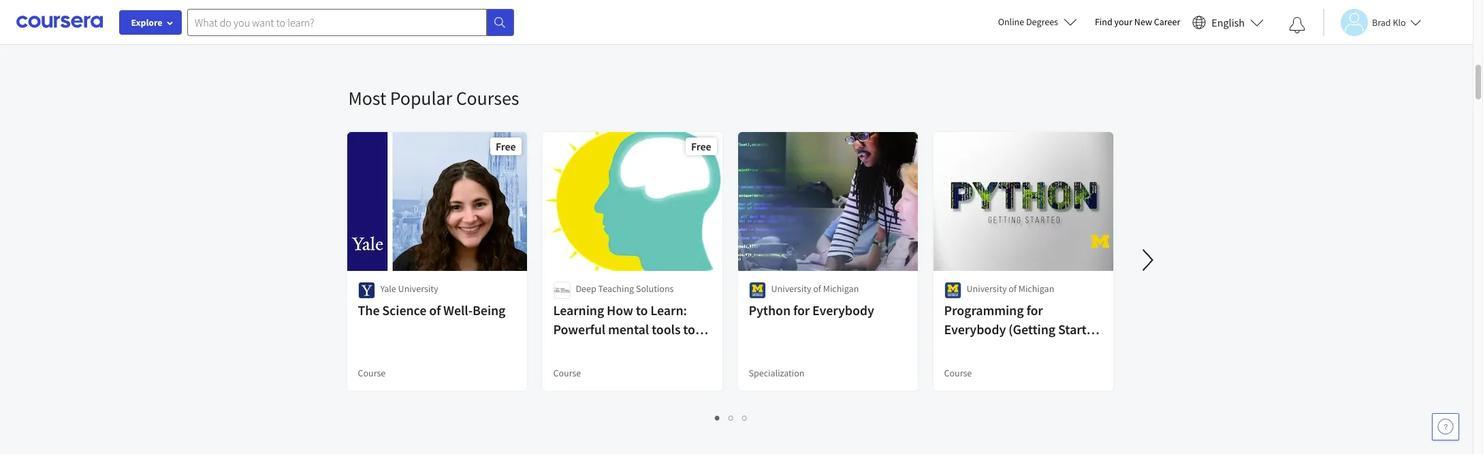 Task type: vqa. For each thing, say whether or not it's contained in the screenshot.
Cybersecurity Analyst image
no



Task type: describe. For each thing, give the bounding box(es) containing it.
specialization
[[749, 367, 805, 379]]

with
[[944, 340, 970, 357]]

explore button
[[119, 10, 182, 35]]

tools
[[652, 321, 681, 338]]

1 vertical spatial to
[[683, 321, 695, 338]]

list inside most popular courses carousel element
[[348, 410, 1114, 426]]

everybody for programming for everybody (getting started with python)
[[944, 321, 1006, 338]]

2 button
[[725, 410, 738, 426]]

the science of well-being
[[358, 302, 506, 319]]

degrees
[[1026, 16, 1058, 28]]

next slide image
[[1131, 244, 1164, 276]]

course for learning how to learn: powerful mental tools to help you master tough subjects
[[553, 367, 581, 379]]

python for everybody
[[749, 302, 874, 319]]

free for the science of well-being
[[496, 140, 516, 153]]

help center image
[[1438, 419, 1454, 435]]

science
[[382, 302, 426, 319]]

english button
[[1187, 0, 1269, 44]]

university of michigan image for python for everybody
[[749, 282, 766, 299]]

university for python for everybody
[[771, 283, 811, 295]]

0 vertical spatial to
[[636, 302, 648, 319]]

michigan for programming
[[1019, 283, 1054, 295]]

3
[[742, 411, 748, 424]]

coursera image
[[16, 11, 103, 33]]

programming for everybody (getting started with python)
[[944, 302, 1101, 357]]

most
[[348, 86, 386, 110]]

1 list from the top
[[348, 18, 1114, 33]]

1 university from the left
[[398, 283, 438, 295]]

solutions
[[636, 283, 674, 295]]

learning
[[553, 302, 604, 319]]

online degrees
[[998, 16, 1058, 28]]

yale university
[[380, 283, 438, 295]]

klo
[[1393, 16, 1406, 28]]

michigan for python
[[823, 283, 859, 295]]

mental
[[608, 321, 649, 338]]

explore
[[131, 16, 162, 29]]

python)
[[973, 340, 1019, 357]]

university of michigan for python
[[771, 283, 859, 295]]

python
[[749, 302, 791, 319]]

the
[[358, 302, 380, 319]]

online
[[998, 16, 1024, 28]]

most popular courses
[[348, 86, 519, 110]]

university of michigan for programming
[[967, 283, 1054, 295]]

(getting
[[1009, 321, 1056, 338]]

learn:
[[651, 302, 687, 319]]



Task type: locate. For each thing, give the bounding box(es) containing it.
michigan up python for everybody
[[823, 283, 859, 295]]

popular
[[390, 86, 452, 110]]

2 for from the left
[[1027, 302, 1043, 319]]

0 vertical spatial everybody
[[812, 302, 874, 319]]

1 horizontal spatial free
[[691, 140, 711, 153]]

for up (getting
[[1027, 302, 1043, 319]]

university up the science of well-being at the left of the page
[[398, 283, 438, 295]]

1 university of michigan from the left
[[771, 283, 859, 295]]

free for learning how to learn: powerful mental tools to help you master tough subjects
[[691, 140, 711, 153]]

1 horizontal spatial university of michigan image
[[944, 282, 961, 299]]

brad klo
[[1372, 16, 1406, 28]]

1 button
[[711, 410, 725, 426]]

everybody for python for everybody
[[812, 302, 874, 319]]

courses
[[456, 86, 519, 110]]

for
[[793, 302, 810, 319], [1027, 302, 1043, 319]]

to right tools
[[683, 321, 695, 338]]

course for programming for everybody (getting started with python)
[[944, 367, 972, 379]]

show notifications image
[[1289, 17, 1305, 33]]

0 vertical spatial list
[[348, 18, 1114, 33]]

programming
[[944, 302, 1024, 319]]

2 list from the top
[[348, 410, 1114, 426]]

master
[[606, 340, 646, 357]]

None search field
[[187, 9, 514, 36]]

university of michigan up programming at the bottom right
[[967, 283, 1054, 295]]

michigan
[[823, 283, 859, 295], [1019, 283, 1054, 295]]

university for programming for everybody (getting started with python)
[[967, 283, 1007, 295]]

most popular courses carousel element
[[342, 45, 1483, 437]]

teaching
[[598, 283, 634, 295]]

university of michigan image for programming for everybody (getting started with python)
[[944, 282, 961, 299]]

0 horizontal spatial everybody
[[812, 302, 874, 319]]

university up python for everybody
[[771, 283, 811, 295]]

course down the
[[358, 367, 386, 379]]

3 course from the left
[[944, 367, 972, 379]]

0 horizontal spatial free
[[496, 140, 516, 153]]

english
[[1212, 15, 1245, 29]]

career
[[1154, 16, 1180, 28]]

brad
[[1372, 16, 1391, 28]]

everybody inside programming for everybody (getting started with python)
[[944, 321, 1006, 338]]

2 horizontal spatial course
[[944, 367, 972, 379]]

1 vertical spatial everybody
[[944, 321, 1006, 338]]

of up programming at the bottom right
[[1009, 283, 1017, 295]]

university
[[398, 283, 438, 295], [771, 283, 811, 295], [967, 283, 1007, 295]]

yale
[[380, 283, 396, 295]]

university of michigan
[[771, 283, 859, 295], [967, 283, 1054, 295]]

2 michigan from the left
[[1019, 283, 1054, 295]]

how
[[607, 302, 633, 319]]

1 for from the left
[[793, 302, 810, 319]]

course down 'with'
[[944, 367, 972, 379]]

list
[[348, 18, 1114, 33], [348, 410, 1114, 426]]

for for python
[[793, 302, 810, 319]]

well-
[[443, 302, 473, 319]]

2 university from the left
[[771, 283, 811, 295]]

1 horizontal spatial university of michigan
[[967, 283, 1054, 295]]

everybody
[[812, 302, 874, 319], [944, 321, 1006, 338]]

university of michigan image
[[749, 282, 766, 299], [944, 282, 961, 299]]

0 horizontal spatial university of michigan image
[[749, 282, 766, 299]]

1
[[715, 411, 720, 424]]

find
[[1095, 16, 1113, 28]]

michigan up (getting
[[1019, 283, 1054, 295]]

course
[[358, 367, 386, 379], [553, 367, 581, 379], [944, 367, 972, 379]]

2 university of michigan from the left
[[967, 283, 1054, 295]]

subjects
[[553, 359, 601, 376]]

of left "well-"
[[429, 302, 441, 319]]

for for programming
[[1027, 302, 1043, 319]]

of for programming
[[1009, 283, 1017, 295]]

find your new career
[[1095, 16, 1180, 28]]

0 horizontal spatial course
[[358, 367, 386, 379]]

2
[[729, 411, 734, 424]]

1 horizontal spatial of
[[813, 283, 821, 295]]

to right how
[[636, 302, 648, 319]]

of for python
[[813, 283, 821, 295]]

of
[[813, 283, 821, 295], [1009, 283, 1017, 295], [429, 302, 441, 319]]

new
[[1134, 16, 1152, 28]]

1 course from the left
[[358, 367, 386, 379]]

1 vertical spatial list
[[348, 410, 1114, 426]]

1 horizontal spatial for
[[1027, 302, 1043, 319]]

1 michigan from the left
[[823, 283, 859, 295]]

deep
[[576, 283, 596, 295]]

0 horizontal spatial michigan
[[823, 283, 859, 295]]

1 horizontal spatial university
[[771, 283, 811, 295]]

deep teaching solutions
[[576, 283, 674, 295]]

free
[[496, 140, 516, 153], [691, 140, 711, 153]]

course down help
[[553, 367, 581, 379]]

2 free from the left
[[691, 140, 711, 153]]

powerful
[[553, 321, 605, 338]]

2 horizontal spatial university
[[967, 283, 1007, 295]]

1 university of michigan image from the left
[[749, 282, 766, 299]]

yale university image
[[358, 282, 375, 299]]

2 course from the left
[[553, 367, 581, 379]]

your
[[1114, 16, 1133, 28]]

0 horizontal spatial of
[[429, 302, 441, 319]]

3 button
[[738, 410, 752, 426]]

help
[[553, 340, 579, 357]]

to
[[636, 302, 648, 319], [683, 321, 695, 338]]

2 horizontal spatial of
[[1009, 283, 1017, 295]]

for right python
[[793, 302, 810, 319]]

being
[[473, 302, 506, 319]]

3 university from the left
[[967, 283, 1007, 295]]

university of michigan image up python
[[749, 282, 766, 299]]

1 horizontal spatial michigan
[[1019, 283, 1054, 295]]

started
[[1058, 321, 1101, 338]]

tough
[[649, 340, 683, 357]]

learning how to learn: powerful mental tools to help you master tough subjects
[[553, 302, 695, 376]]

online degrees button
[[987, 7, 1088, 37]]

0 horizontal spatial to
[[636, 302, 648, 319]]

0 horizontal spatial university of michigan
[[771, 283, 859, 295]]

university of michigan image up programming at the bottom right
[[944, 282, 961, 299]]

deep teaching solutions image
[[553, 282, 570, 299]]

list containing 1
[[348, 410, 1114, 426]]

0 horizontal spatial university
[[398, 283, 438, 295]]

university up programming at the bottom right
[[967, 283, 1007, 295]]

1 free from the left
[[496, 140, 516, 153]]

find your new career link
[[1088, 14, 1187, 31]]

1 horizontal spatial everybody
[[944, 321, 1006, 338]]

0 horizontal spatial for
[[793, 302, 810, 319]]

of up python for everybody
[[813, 283, 821, 295]]

1 horizontal spatial to
[[683, 321, 695, 338]]

brad klo button
[[1323, 9, 1421, 36]]

1 horizontal spatial course
[[553, 367, 581, 379]]

you
[[582, 340, 603, 357]]

for inside programming for everybody (getting started with python)
[[1027, 302, 1043, 319]]

2 university of michigan image from the left
[[944, 282, 961, 299]]

What do you want to learn? text field
[[187, 9, 487, 36]]

university of michigan up python for everybody
[[771, 283, 859, 295]]

course for the science of well-being
[[358, 367, 386, 379]]



